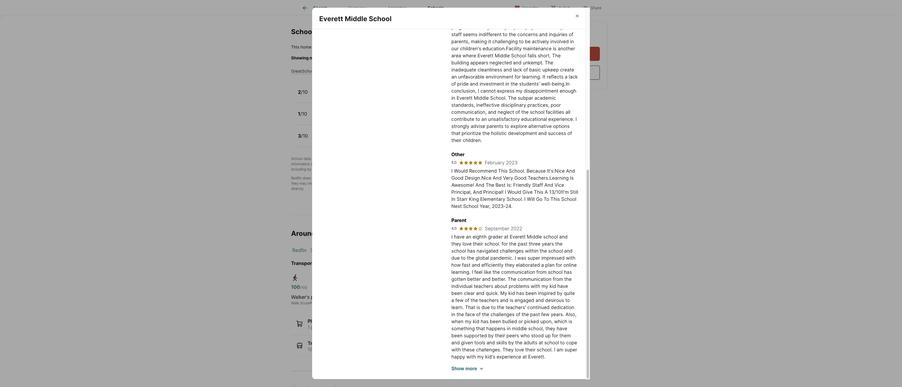 Task type: describe. For each thing, give the bounding box(es) containing it.
ratings
[[319, 162, 330, 166]]

plan
[[546, 262, 555, 268]]

2 vertical spatial for
[[553, 333, 559, 339]]

school down up
[[545, 340, 560, 346]]

i left am
[[555, 347, 556, 353]]

recommends
[[415, 157, 436, 161]]

to inside guaranteed to be accurate. to verify school enrollment eligibility, contact the school district directly.
[[361, 181, 365, 186]]

parent
[[452, 218, 467, 224]]

these
[[463, 347, 475, 353]]

and down my
[[501, 298, 509, 304]]

greatschools summary rating
[[291, 69, 351, 74]]

everett.
[[529, 354, 546, 360]]

eighth
[[473, 234, 487, 240]]

by down peers
[[509, 340, 514, 346]]

to inside i would recommend this school. because it's:nice and good design.nice and very good teachers.learning is awesome! and the best is: friendly staff and vice principal, and principal! i would give this a 13/10!i'm still in starr king elementary school. i will go to this school next school year, 2023-24.
[[544, 197, 550, 202]]

greatschools summary rating link
[[291, 69, 351, 74]]

verify
[[393, 181, 402, 186]]

/10 for 3 /10
[[301, 133, 308, 139]]

favorite
[[523, 5, 539, 10]]

district inside guaranteed to be accurate. to verify school enrollment eligibility, contact the school district directly.
[[482, 181, 494, 186]]

a
[[545, 189, 548, 195]]

challenges.
[[476, 347, 502, 353]]

0 horizontal spatial not
[[312, 176, 318, 181]]

places
[[308, 319, 323, 325]]

and up the feel
[[472, 262, 481, 268]]

1 vertical spatial schools
[[291, 28, 318, 36]]

school down design.nice
[[470, 181, 481, 186]]

school inside first step, and conduct their own investigation to determine their desired schools or school districts, including by contacting and visiting the schools themselves.
[[479, 162, 490, 166]]

1 horizontal spatial super
[[565, 347, 578, 353]]

their up skills
[[495, 333, 506, 339]]

the inside i would recommend this school. because it's:nice and good design.nice and very good teachers.learning is awesome! and the best is: friendly staff and vice principal, and principal! i would give this a 13/10!i'm still in starr king elementary school. i will go to this school next school year, 2023-24.
[[486, 182, 495, 188]]

1 vertical spatial this
[[356, 176, 362, 181]]

0 vertical spatial district
[[391, 55, 405, 60]]

information
[[291, 162, 310, 166]]

i down 4.0 on the bottom of page
[[452, 234, 453, 240]]

and up desired
[[450, 157, 456, 161]]

a inside 'button'
[[565, 51, 567, 57]]

go
[[537, 197, 543, 202]]

is right home
[[313, 44, 316, 49]]

teachers'
[[506, 305, 527, 311]]

0 vertical spatial school.
[[509, 168, 526, 174]]

will
[[527, 197, 535, 202]]

i down the best
[[505, 189, 507, 195]]

2 horizontal spatial at
[[539, 340, 544, 346]]

i left the feel
[[472, 270, 473, 275]]

1 horizontal spatial school.
[[537, 347, 553, 353]]

®
[[310, 301, 312, 306]]

to down the "quick."
[[492, 305, 496, 311]]

2 vertical spatial schools
[[358, 167, 371, 172]]

1 vertical spatial are
[[328, 181, 334, 186]]

school up impressed
[[549, 248, 563, 254]]

happy
[[452, 354, 466, 360]]

everett middle school dialog
[[312, 0, 590, 380]]

used
[[460, 176, 469, 181]]

0 vertical spatial school.
[[485, 241, 501, 247]]

this left home
[[291, 44, 300, 49]]

something
[[452, 326, 475, 332]]

share button
[[578, 1, 607, 13]]

when
[[452, 319, 464, 325]]

years
[[542, 241, 555, 247]]

1 good from the left
[[452, 175, 464, 181]]

school right check
[[377, 55, 390, 60]]

boundaries
[[409, 176, 428, 181]]

schools tab
[[418, 1, 455, 15]]

guarantee
[[338, 176, 355, 181]]

be inside school service boundaries are intended to be used as a reference only; they may change and are not
[[455, 176, 459, 181]]

0 vertical spatial teachers
[[474, 284, 494, 290]]

a up the "learn."
[[452, 298, 455, 304]]

0 vertical spatial communication
[[502, 270, 536, 275]]

i left will
[[525, 197, 526, 202]]

0 horizontal spatial kid
[[473, 319, 480, 325]]

organization.
[[380, 157, 402, 161]]

by inside first step, and conduct their own investigation to determine their desired schools or school districts, including by contacting and visiting the schools themselves.
[[307, 167, 312, 172]]

the inside first step, and conduct their own investigation to determine their desired schools or school districts, including by contacting and visiting the schools themselves.
[[351, 167, 357, 172]]

they up up
[[546, 326, 556, 332]]

15th for contact 1731 15th st
[[561, 32, 574, 39]]

1 vertical spatial for
[[557, 262, 563, 268]]

by down happens
[[489, 333, 494, 339]]

search link
[[302, 4, 328, 11]]

own
[[386, 162, 393, 166]]

school inside school service boundaries are intended to be used as a reference only; they may change and are not
[[384, 176, 395, 181]]

2 vertical spatial have
[[557, 326, 568, 332]]

has down online
[[565, 270, 572, 275]]

data
[[304, 157, 311, 161]]

and down design.nice
[[476, 182, 485, 188]]

and up the best
[[493, 175, 502, 181]]

and up challenges. at the right bottom of page
[[487, 340, 495, 346]]

been down something
[[452, 333, 463, 339]]

that
[[466, 305, 476, 311]]

by up desirous
[[558, 291, 563, 297]]

desired
[[447, 162, 460, 166]]

1 horizontal spatial at
[[523, 354, 527, 360]]

request
[[545, 51, 564, 57]]

their down buyers
[[439, 162, 446, 166]]

4.0
[[452, 227, 457, 231]]

1 horizontal spatial in
[[507, 326, 511, 332]]

their down eighth
[[473, 241, 484, 247]]

13/10!i'm
[[550, 189, 569, 195]]

message
[[559, 70, 580, 76]]

school down plan
[[549, 270, 563, 275]]

x-out button
[[546, 1, 575, 13]]

to down quite
[[566, 298, 570, 304]]

is down also,
[[569, 319, 573, 325]]

been down individual
[[452, 291, 463, 297]]

redfin for redfin
[[293, 248, 307, 254]]

principal!
[[484, 189, 504, 195]]

/10 for 1 /10
[[301, 111, 307, 117]]

0 horizontal spatial 1
[[298, 111, 301, 117]]

school down still
[[562, 197, 577, 202]]

elementary
[[481, 197, 506, 202]]

, a nonprofit organization. redfin recommends buyers and renters use greatschools information and ratings as a
[[291, 157, 499, 166]]

/100
[[300, 286, 308, 290]]

send a message button
[[522, 66, 600, 80]]

1 horizontal spatial from
[[553, 277, 564, 283]]

and inside school service boundaries are intended to be used as a reference only; they may change and are not
[[321, 181, 327, 186]]

to up am
[[561, 340, 565, 346]]

or inside first step, and conduct their own investigation to determine their desired schools or school districts, including by contacting and visiting the schools themselves.
[[475, 162, 478, 166]]

schools inside tab
[[428, 5, 444, 10]]

they down pandemic.
[[505, 262, 515, 268]]

overview tab
[[338, 1, 378, 15]]

school up information
[[291, 157, 303, 161]]

a left plan
[[542, 262, 544, 268]]

use
[[470, 157, 476, 161]]

impressed
[[542, 255, 565, 261]]

redfin for redfin does not endorse or guarantee this information.
[[291, 176, 302, 181]]

1 vertical spatial school.
[[507, 197, 524, 202]]

score
[[300, 301, 310, 306]]

2 vertical spatial my
[[478, 354, 484, 360]]

school up years
[[544, 234, 558, 240]]

year,
[[480, 204, 491, 209]]

reference
[[477, 176, 493, 181]]

is up the teachers'
[[510, 298, 514, 304]]

0 horizontal spatial within
[[317, 44, 329, 49]]

amenities
[[388, 5, 407, 10]]

please
[[343, 55, 356, 60]]

been up happens
[[490, 319, 502, 325]]

0 vertical spatial challenges
[[500, 248, 524, 254]]

guaranteed to be accurate. to verify school enrollment eligibility, contact the school district directly.
[[291, 181, 494, 191]]

staff
[[533, 182, 544, 188]]

1 vertical spatial or
[[333, 176, 337, 181]]

adults
[[524, 340, 538, 346]]

2 good from the left
[[515, 175, 527, 181]]

september
[[485, 226, 510, 232]]

places 1 grocery, 37 restaurants, 0 parks
[[308, 319, 373, 330]]

overview
[[349, 5, 367, 10]]

2
[[298, 89, 301, 95]]

is:
[[507, 182, 512, 188]]

school,
[[529, 326, 545, 332]]

x-out
[[559, 5, 570, 10]]

search
[[314, 5, 328, 10]]

with down the these on the bottom right
[[467, 354, 476, 360]]

1 vertical spatial due
[[482, 305, 490, 311]]

about
[[495, 284, 508, 290]]

accurate.
[[371, 181, 386, 186]]

tools
[[475, 340, 486, 346]]

this down the 13/10!i'm
[[551, 197, 560, 202]]

1 vertical spatial communication
[[518, 277, 552, 283]]

1 horizontal spatial love
[[515, 347, 525, 353]]

and down like
[[483, 277, 491, 283]]

i left was
[[515, 255, 517, 261]]

them
[[560, 333, 571, 339]]

0 vertical spatial everett
[[320, 15, 343, 23]]

and up 'king'
[[474, 189, 482, 195]]

tab list containing search
[[291, 0, 460, 15]]

1 vertical spatial challenges
[[491, 312, 515, 318]]

2 horizontal spatial schools
[[461, 162, 474, 166]]

summary
[[319, 69, 337, 74]]

1 horizontal spatial this
[[473, 55, 480, 60]]

the inside guaranteed to be accurate. to verify school enrollment eligibility, contact the school district directly.
[[464, 181, 469, 186]]

a inside school service boundaries are intended to be used as a reference only; they may change and are not
[[474, 176, 476, 181]]

show more button
[[452, 366, 484, 373]]

is right that
[[477, 305, 481, 311]]

feel
[[475, 270, 483, 275]]

100
[[291, 284, 300, 290]]

1731 for around
[[318, 230, 333, 238]]

endorse
[[319, 176, 332, 181]]

around
[[291, 230, 316, 238]]

has down an
[[468, 248, 476, 254]]

greatschools inside , a nonprofit organization. redfin recommends buyers and renters use greatschools information and ratings as a
[[477, 157, 499, 161]]

with up happy
[[452, 347, 461, 353]]

0 vertical spatial schools
[[441, 55, 456, 60]]

school up how
[[452, 248, 466, 254]]

0 horizontal spatial past
[[518, 241, 528, 247]]

0 vertical spatial at
[[505, 234, 509, 240]]

1 vertical spatial past
[[531, 312, 540, 318]]

0 vertical spatial kid
[[550, 284, 557, 290]]

guaranteed
[[341, 181, 360, 186]]

and down ,
[[356, 162, 362, 166]]

which
[[555, 319, 568, 325]]

problems
[[509, 284, 530, 290]]

within inside i have an eighth grader at everett middle school and they love their school. for the past three years the school has navigated challenges within the school and due to the global pandemic. i was super impressed with how fast and efficiently they elaborated a plan for online learning. i feel like the communication from school has gotten better and better. the communication from the individual teachers about problems with my kid have been clear and quick. my kid has been inspired by quite a few of the teachers and is engaged and desirous to learn. that is due to the teachers' continued dedication in the face of the challenges of the past few years. also, when my kid has been bullied or picked upon, which is something that happens in middle school, they have been supported by their peers who stood up for them and given tools and skills by the adults at school to cope with these challenges. they love their school. i am super happy with my kid's experience at everett.
[[526, 248, 539, 254]]

0 horizontal spatial of
[[465, 298, 470, 304]]

give
[[523, 189, 533, 195]]

a inside button
[[555, 70, 558, 76]]

and left given
[[452, 340, 460, 346]]

to inside guaranteed to be accurate. to verify school enrollment eligibility, contact the school district directly.
[[387, 181, 392, 186]]

,
[[359, 157, 360, 161]]

to inside first step, and conduct their own investigation to determine their desired schools or school districts, including by contacting and visiting the schools themselves.
[[416, 162, 420, 166]]

/10 for 2 /10
[[301, 89, 308, 95]]

1 vertical spatial teachers
[[480, 298, 499, 304]]

is right data
[[312, 157, 315, 161]]

and up contacting
[[311, 162, 318, 166]]

and down 'teachers.learning'
[[545, 182, 554, 188]]

1 horizontal spatial few
[[542, 312, 550, 318]]

walker's paradise walk score ®
[[291, 295, 330, 306]]

and up impressed
[[560, 234, 568, 240]]

contacting
[[313, 167, 330, 172]]

school down the 'service'
[[403, 181, 414, 186]]

with up inspired
[[531, 284, 541, 290]]

navigated
[[477, 248, 499, 254]]

provided
[[316, 157, 331, 161]]

like
[[484, 270, 492, 275]]

a right ,
[[361, 157, 363, 161]]

everett inside i have an eighth grader at everett middle school and they love their school. for the past three years the school has navigated challenges within the school and due to the global pandemic. i was super impressed with how fast and efficiently they elaborated a plan for online learning. i feel like the communication from school has gotten better and better. the communication from the individual teachers about problems with my kid have been clear and quick. my kid has been inspired by quite a few of the teachers and is engaged and desirous to learn. that is due to the teachers' continued dedication in the face of the challenges of the past few years. also, when my kid has been bullied or picked upon, which is something that happens in middle school, they have been supported by their peers who stood up for them and given tools and skills by the adults at school to cope with these challenges. they love their school. i am super happy with my kid's experience at everett.
[[510, 234, 526, 240]]

kid's
[[486, 354, 496, 360]]

0 vertical spatial are
[[429, 176, 434, 181]]

a left first on the top left of the page
[[336, 162, 338, 166]]

school down 'king'
[[464, 204, 479, 209]]

0 vertical spatial my
[[542, 284, 549, 290]]

nearby
[[310, 55, 324, 60]]

0 horizontal spatial my
[[465, 319, 472, 325]]

with up online
[[566, 255, 576, 261]]

vice
[[555, 182, 565, 188]]

has up that
[[481, 319, 489, 325]]



Task type: locate. For each thing, give the bounding box(es) containing it.
1 horizontal spatial the
[[508, 277, 517, 283]]

1 horizontal spatial would
[[508, 189, 522, 195]]

1 vertical spatial have
[[558, 284, 569, 290]]

0 vertical spatial in
[[452, 312, 456, 318]]

middle up three at the bottom
[[527, 234, 543, 240]]

1 vertical spatial super
[[565, 347, 578, 353]]

1 horizontal spatial due
[[482, 305, 490, 311]]

district down reference
[[482, 181, 494, 186]]

recommend
[[470, 168, 497, 174]]

of down the teachers'
[[516, 312, 521, 318]]

their down adults
[[526, 347, 536, 353]]

has down problems
[[517, 291, 525, 297]]

0 horizontal spatial greatschools
[[291, 69, 318, 74]]

1 vertical spatial love
[[515, 347, 525, 353]]

1 vertical spatial 1
[[308, 325, 310, 330]]

out
[[563, 5, 570, 10]]

september 2022
[[485, 226, 523, 232]]

of down clear on the bottom
[[465, 298, 470, 304]]

school. down grader
[[485, 241, 501, 247]]

0 horizontal spatial from
[[537, 270, 547, 275]]

contact
[[450, 181, 463, 186]]

continued
[[528, 305, 550, 311]]

this left home.
[[473, 55, 480, 60]]

better.
[[492, 277, 507, 283]]

to inside school service boundaries are intended to be used as a reference only; they may change and are not
[[451, 176, 454, 181]]

determine
[[421, 162, 438, 166]]

tab list
[[291, 0, 460, 15]]

this up guaranteed
[[356, 176, 362, 181]]

districts,
[[491, 162, 505, 166]]

learning.
[[452, 270, 471, 275]]

0 horizontal spatial would
[[454, 168, 468, 174]]

for down grader
[[502, 241, 508, 247]]

1 vertical spatial my
[[465, 319, 472, 325]]

conduct
[[363, 162, 377, 166]]

0 horizontal spatial to
[[387, 181, 392, 186]]

good up friendly
[[515, 175, 527, 181]]

middle down overview
[[345, 15, 368, 23]]

st for around 1731 15th st
[[350, 230, 357, 238]]

the up principal!
[[486, 182, 495, 188]]

first step, and conduct their own investigation to determine their desired schools or school districts, including by contacting and visiting the schools themselves.
[[291, 162, 505, 172]]

all
[[435, 55, 440, 60]]

1 horizontal spatial be
[[455, 176, 459, 181]]

0 horizontal spatial schools
[[291, 28, 318, 36]]

0 horizontal spatial few
[[456, 298, 464, 304]]

eligibility,
[[433, 181, 449, 186]]

king
[[469, 197, 479, 202]]

have down which
[[557, 326, 568, 332]]

the inside i have an eighth grader at everett middle school and they love their school. for the past three years the school has navigated challenges within the school and due to the global pandemic. i was super impressed with how fast and efficiently they elaborated a plan for online learning. i feel like the communication from school has gotten better and better. the communication from the individual teachers about problems with my kid have been clear and quick. my kid has been inspired by quite a few of the teachers and is engaged and desirous to learn. that is due to the teachers' continued dedication in the face of the challenges of the past few years. also, when my kid has been bullied or picked upon, which is something that happens in middle school, they have been supported by their peers who stood up for them and given tools and skills by the adults at school to cope with these challenges. they love their school. i am super happy with my kid's experience at everett.
[[508, 277, 517, 283]]

may
[[300, 181, 307, 186]]

fast
[[463, 262, 471, 268]]

as right ratings
[[331, 162, 335, 166]]

0 horizontal spatial at
[[505, 234, 509, 240]]

1731 right around
[[318, 230, 333, 238]]

to left see
[[422, 55, 426, 60]]

does
[[303, 176, 311, 181]]

request a tour
[[545, 51, 578, 57]]

a right send
[[555, 70, 558, 76]]

schools right all
[[441, 55, 456, 60]]

few up upon,
[[542, 312, 550, 318]]

is
[[313, 44, 316, 49], [312, 157, 315, 161], [510, 298, 514, 304], [477, 305, 481, 311], [569, 319, 573, 325]]

1 vertical spatial school.
[[537, 347, 553, 353]]

everett middle school
[[320, 15, 392, 23]]

i have an eighth grader at everett middle school and they love their school. for the past three years the school has navigated challenges within the school and due to the global pandemic. i was super impressed with how fast and efficiently they elaborated a plan for online learning. i feel like the communication from school has gotten better and better. the communication from the individual teachers about problems with my kid have been clear and quick. my kid has been inspired by quite a few of the teachers and is engaged and desirous to learn. that is due to the teachers' continued dedication in the face of the challenges of the past few years. also, when my kid has been bullied or picked upon, which is something that happens in middle school, they have been supported by their peers who stood up for them and given tools and skills by the adults at school to cope with these challenges. they love their school. i am super happy with my kid's experience at everett.
[[452, 234, 578, 360]]

my
[[501, 291, 508, 297]]

0 vertical spatial this
[[473, 55, 480, 60]]

by up "does"
[[307, 167, 312, 172]]

rating
[[338, 69, 351, 74]]

2023-
[[492, 204, 506, 209]]

1 vertical spatial be
[[366, 181, 370, 186]]

and up redfin does not endorse or guarantee this information.
[[331, 167, 338, 172]]

1 horizontal spatial st
[[575, 32, 581, 39]]

1 vertical spatial in
[[507, 326, 511, 332]]

pandemic.
[[491, 255, 514, 261]]

and right clear on the bottom
[[477, 291, 485, 297]]

have up quite
[[558, 284, 569, 290]]

2 horizontal spatial my
[[542, 284, 549, 290]]

share
[[591, 5, 602, 10]]

february 2023
[[485, 160, 518, 166]]

0 vertical spatial or
[[475, 162, 478, 166]]

or inside i have an eighth grader at everett middle school and they love their school. for the past three years the school has navigated challenges within the school and due to the global pandemic. i was super impressed with how fast and efficiently they elaborated a plan for online learning. i feel like the communication from school has gotten better and better. the communication from the individual teachers about problems with my kid have been clear and quick. my kid has been inspired by quite a few of the teachers and is engaged and desirous to learn. that is due to the teachers' continued dedication in the face of the challenges of the past few years. also, when my kid has been bullied or picked upon, which is something that happens in middle school, they have been supported by their peers who stood up for them and given tools and skills by the adults at school to cope with these challenges. they love their school. i am super happy with my kid's experience at everett.
[[519, 319, 523, 325]]

district left website
[[391, 55, 405, 60]]

still
[[571, 189, 579, 195]]

2 vertical spatial kid
[[473, 319, 480, 325]]

greatschools
[[291, 69, 318, 74], [337, 157, 359, 161], [477, 157, 499, 161]]

rating 5.0 out of 5 element
[[459, 161, 483, 165]]

middle
[[345, 15, 368, 23], [527, 234, 543, 240]]

0 vertical spatial from
[[537, 270, 547, 275]]

0 horizontal spatial schools
[[358, 167, 371, 172]]

15th
[[561, 32, 574, 39], [334, 230, 349, 238]]

1 vertical spatial /10
[[301, 111, 307, 117]]

0 vertical spatial past
[[518, 241, 528, 247]]

0 vertical spatial few
[[456, 298, 464, 304]]

rating 4.0 out of 5 element
[[459, 227, 483, 231]]

be inside guaranteed to be accurate. to verify school enrollment eligibility, contact the school district directly.
[[366, 181, 370, 186]]

this down 'february 2023'
[[499, 168, 508, 174]]

this up the go
[[534, 189, 544, 195]]

middle inside everett middle school element
[[345, 15, 368, 23]]

as right "used"
[[470, 176, 473, 181]]

0 vertical spatial the
[[486, 182, 495, 188]]

0 vertical spatial within
[[317, 44, 329, 49]]

/10
[[301, 89, 308, 95], [301, 111, 307, 117], [301, 133, 308, 139]]

showing
[[291, 55, 309, 60]]

1 vertical spatial few
[[542, 312, 550, 318]]

the up problems
[[508, 277, 517, 283]]

0 horizontal spatial school.
[[485, 241, 501, 247]]

0 horizontal spatial due
[[452, 255, 460, 261]]

school.
[[485, 241, 501, 247], [537, 347, 553, 353]]

1731 for contact
[[547, 32, 560, 39]]

a
[[565, 51, 567, 57], [555, 70, 558, 76], [361, 157, 363, 161], [336, 162, 338, 166], [474, 176, 476, 181], [542, 262, 544, 268], [452, 298, 455, 304]]

0 horizontal spatial st
[[350, 230, 357, 238]]

0 vertical spatial not
[[312, 176, 318, 181]]

including
[[291, 167, 306, 172]]

picked
[[525, 319, 540, 325]]

school up recommend
[[479, 162, 490, 166]]

at
[[505, 234, 509, 240], [539, 340, 544, 346], [523, 354, 527, 360]]

three
[[529, 241, 541, 247]]

1 horizontal spatial or
[[475, 162, 478, 166]]

to down information.
[[361, 181, 365, 186]]

1 inside places 1 grocery, 37 restaurants, 0 parks
[[308, 325, 310, 330]]

1 vertical spatial at
[[539, 340, 544, 346]]

0 vertical spatial redfin
[[403, 157, 414, 161]]

1 horizontal spatial kid
[[509, 291, 516, 297]]

1 horizontal spatial 1
[[308, 325, 310, 330]]

1 vertical spatial not
[[335, 181, 340, 186]]

at left everett.
[[523, 354, 527, 360]]

within up nearby
[[317, 44, 329, 49]]

24.
[[506, 204, 513, 209]]

due right that
[[482, 305, 490, 311]]

experience
[[497, 354, 522, 360]]

0 horizontal spatial as
[[331, 162, 335, 166]]

15th for around 1731 15th st
[[334, 230, 349, 238]]

clear
[[464, 291, 475, 297]]

0 horizontal spatial be
[[366, 181, 370, 186]]

1 vertical spatial everett
[[510, 234, 526, 240]]

0 horizontal spatial super
[[528, 255, 541, 261]]

1 vertical spatial to
[[544, 197, 550, 202]]

in up when
[[452, 312, 456, 318]]

be
[[455, 176, 459, 181], [366, 181, 370, 186]]

redfin up may
[[291, 176, 302, 181]]

1 horizontal spatial to
[[544, 197, 550, 202]]

0 vertical spatial have
[[454, 234, 465, 240]]

my left "kid's"
[[478, 354, 484, 360]]

are up enrollment
[[429, 176, 434, 181]]

redfin inside , a nonprofit organization. redfin recommends buyers and renters use greatschools information and ratings as a
[[403, 157, 414, 161]]

they inside school service boundaries are intended to be used as a reference only; they may change and are not
[[291, 181, 299, 186]]

0 vertical spatial schools
[[428, 5, 444, 10]]

1 horizontal spatial not
[[335, 181, 340, 186]]

past
[[518, 241, 528, 247], [531, 312, 540, 318]]

and up is
[[567, 168, 576, 174]]

everett middle school element
[[320, 8, 399, 23]]

kid
[[550, 284, 557, 290], [509, 291, 516, 297], [473, 319, 480, 325]]

good up 'contact'
[[452, 175, 464, 181]]

been up engaged
[[526, 291, 537, 297]]

2 horizontal spatial kid
[[550, 284, 557, 290]]

/10 up 1 /10
[[301, 89, 308, 95]]

good
[[452, 175, 464, 181], [515, 175, 527, 181]]

1 vertical spatial kid
[[509, 291, 516, 297]]

transit
[[308, 341, 324, 346]]

1 horizontal spatial of
[[477, 312, 481, 318]]

1 horizontal spatial everett
[[510, 234, 526, 240]]

1 vertical spatial redfin
[[291, 176, 302, 181]]

for right up
[[553, 333, 559, 339]]

who
[[521, 333, 530, 339]]

desirous
[[546, 298, 565, 304]]

they
[[503, 347, 514, 353]]

my down face
[[465, 319, 472, 325]]

to down the a
[[544, 197, 550, 202]]

few up the "learn."
[[456, 298, 464, 304]]

schools down renters at top
[[461, 162, 474, 166]]

be up 'contact'
[[455, 176, 459, 181]]

within down three at the bottom
[[526, 248, 539, 254]]

0 horizontal spatial in
[[452, 312, 456, 318]]

1 horizontal spatial as
[[470, 176, 473, 181]]

renters
[[457, 157, 469, 161]]

1 horizontal spatial 1731
[[547, 32, 560, 39]]

0 vertical spatial be
[[455, 176, 459, 181]]

1 vertical spatial schools
[[461, 162, 474, 166]]

a left the tour
[[565, 51, 567, 57]]

challenges up pandemic.
[[500, 248, 524, 254]]

school up guaranteed to be accurate. to verify school enrollment eligibility, contact the school district directly. at the top of the page
[[384, 176, 395, 181]]

they down 4.0 on the bottom of page
[[452, 241, 462, 247]]

0 horizontal spatial or
[[333, 176, 337, 181]]

st for contact 1731 15th st
[[575, 32, 581, 39]]

quite
[[564, 291, 576, 297]]

by
[[332, 157, 336, 161], [307, 167, 312, 172], [558, 291, 563, 297], [489, 333, 494, 339], [509, 340, 514, 346]]

2 vertical spatial or
[[519, 319, 523, 325]]

3
[[298, 133, 301, 139]]

0 vertical spatial super
[[528, 255, 541, 261]]

i down desired
[[452, 168, 453, 174]]

amenities tab
[[378, 1, 418, 15]]

redfin up investigation
[[403, 157, 414, 161]]

1 vertical spatial middle
[[527, 234, 543, 240]]

to up fast
[[462, 255, 466, 261]]

0 vertical spatial due
[[452, 255, 460, 261]]

1 horizontal spatial past
[[531, 312, 540, 318]]

1 horizontal spatial district
[[482, 181, 494, 186]]

1 horizontal spatial middle
[[527, 234, 543, 240]]

past down continued on the right bottom of the page
[[531, 312, 540, 318]]

how
[[452, 262, 461, 268]]

parks
[[363, 325, 373, 330]]

0 vertical spatial /10
[[301, 89, 308, 95]]

only;
[[494, 176, 502, 181]]

1 vertical spatial within
[[526, 248, 539, 254]]

/10 down 1 /10
[[301, 133, 308, 139]]

0 vertical spatial would
[[454, 168, 468, 174]]

0 vertical spatial 1
[[298, 111, 301, 117]]

100 /100
[[291, 284, 308, 290]]

2 horizontal spatial of
[[516, 312, 521, 318]]

school down 'amenities'
[[369, 15, 392, 23]]

not
[[312, 176, 318, 181], [335, 181, 340, 186]]

at down the stood
[[539, 340, 544, 346]]

greatschools up the step, in the top left of the page
[[337, 157, 359, 161]]

directly.
[[291, 187, 305, 191]]

given
[[462, 340, 474, 346]]

st
[[575, 32, 581, 39], [350, 230, 357, 238]]

due
[[452, 255, 460, 261], [482, 305, 490, 311]]

0 vertical spatial 1731
[[547, 32, 560, 39]]

awesome!
[[452, 182, 475, 188]]

past left three at the bottom
[[518, 241, 528, 247]]

middle inside i have an eighth grader at everett middle school and they love their school. for the past three years the school has navigated challenges within the school and due to the global pandemic. i was super impressed with how fast and efficiently they elaborated a plan for online learning. i feel like the communication from school has gotten better and better. the communication from the individual teachers about problems with my kid have been clear and quick. my kid has been inspired by quite a few of the teachers and is engaged and desirous to learn. that is due to the teachers' continued dedication in the face of the challenges of the past few years. also, when my kid has been bullied or picked upon, which is something that happens in middle school, they have been supported by their peers who stood up for them and given tools and skills by the adults at school to cope with these challenges. they love their school. i am super happy with my kid's experience at everett.
[[527, 234, 543, 240]]

investigation
[[394, 162, 415, 166]]

favorite button
[[510, 1, 544, 13]]

0 horizontal spatial the
[[486, 182, 495, 188]]

few
[[456, 298, 464, 304], [542, 312, 550, 318]]

as inside school service boundaries are intended to be used as a reference only; they may change and are not
[[470, 176, 473, 181]]

not inside school service boundaries are intended to be used as a reference only; they may change and are not
[[335, 181, 340, 186]]

to
[[422, 55, 426, 60], [416, 162, 420, 166], [451, 176, 454, 181], [361, 181, 365, 186], [462, 255, 466, 261], [566, 298, 570, 304], [492, 305, 496, 311], [561, 340, 565, 346]]

1 horizontal spatial good
[[515, 175, 527, 181]]

see
[[427, 55, 434, 60]]

everett down 2022
[[510, 234, 526, 240]]

send
[[543, 70, 554, 76]]

show more
[[452, 366, 478, 372]]

supported
[[464, 333, 487, 339]]

service
[[396, 176, 408, 181]]

school. up the 24.
[[507, 197, 524, 202]]

not down redfin does not endorse or guarantee this information.
[[335, 181, 340, 186]]

everett down search
[[320, 15, 343, 23]]

1 horizontal spatial greatschools
[[337, 157, 359, 161]]

would up "used"
[[454, 168, 468, 174]]

0 horizontal spatial this
[[356, 176, 362, 181]]

1 vertical spatial the
[[508, 277, 517, 283]]

1 vertical spatial would
[[508, 189, 522, 195]]

for right plan
[[557, 262, 563, 268]]

walker's
[[291, 295, 310, 300]]

and up online
[[565, 248, 573, 254]]

or down use
[[475, 162, 478, 166]]

2 vertical spatial redfin
[[293, 248, 307, 254]]

at down september 2022
[[505, 234, 509, 240]]

or up middle on the bottom of the page
[[519, 319, 523, 325]]

tour
[[568, 51, 578, 57]]

communication
[[502, 270, 536, 275], [518, 277, 552, 283]]

0 horizontal spatial are
[[328, 181, 334, 186]]

their up themselves.
[[378, 162, 385, 166]]

0 vertical spatial for
[[502, 241, 508, 247]]

step,
[[346, 162, 355, 166]]

they
[[291, 181, 299, 186], [452, 241, 462, 247], [505, 262, 515, 268], [546, 326, 556, 332]]

by right provided
[[332, 157, 336, 161]]

and up continued on the right bottom of the page
[[536, 298, 544, 304]]

1731 up request
[[547, 32, 560, 39]]

showing nearby schools. please check the school district website to see all schools serving this home.
[[291, 55, 493, 60]]

greatschools down showing
[[291, 69, 318, 74]]

as inside , a nonprofit organization. redfin recommends buyers and renters use greatschools information and ratings as a
[[331, 162, 335, 166]]

0 horizontal spatial love
[[463, 241, 472, 247]]



Task type: vqa. For each thing, say whether or not it's contained in the screenshot.
3D
no



